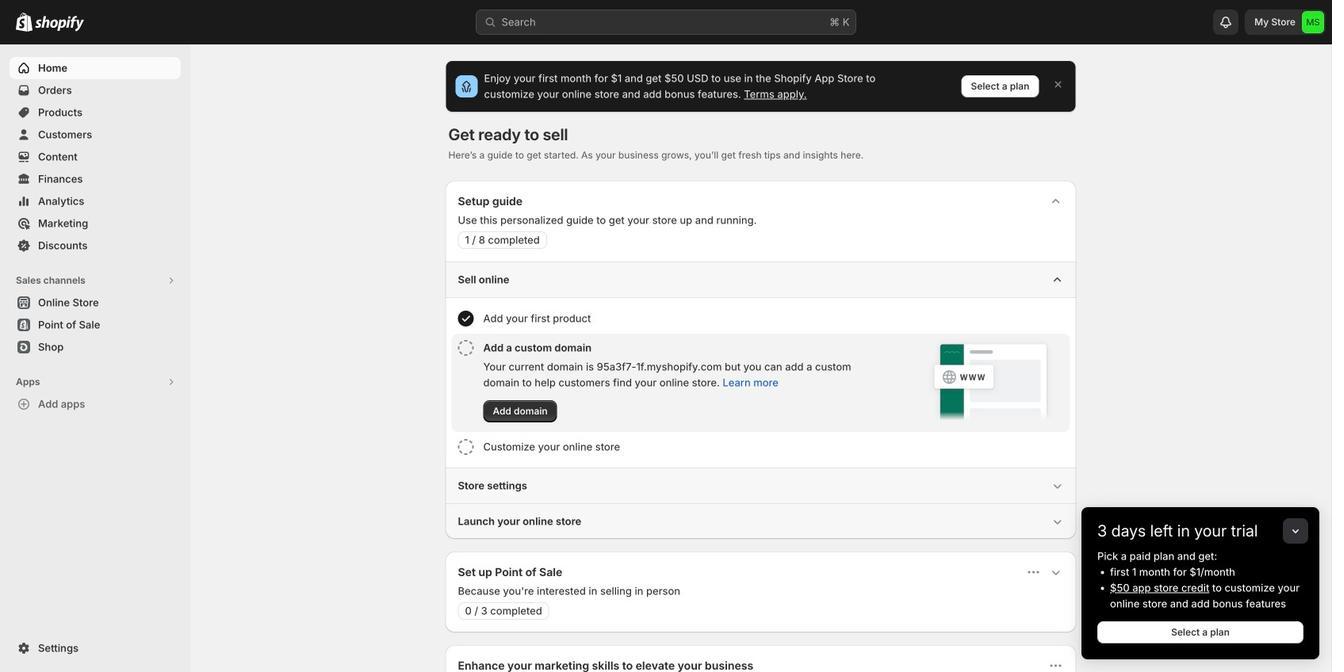 Task type: vqa. For each thing, say whether or not it's contained in the screenshot.
Test Store image
no



Task type: locate. For each thing, give the bounding box(es) containing it.
setup guide region
[[446, 181, 1077, 540]]

add a custom domain group
[[452, 334, 1071, 432]]

shopify image
[[16, 12, 33, 32], [35, 16, 84, 32]]

mark add your first product as not done image
[[458, 311, 474, 327]]

my store image
[[1303, 11, 1325, 33]]



Task type: describe. For each thing, give the bounding box(es) containing it.
add your first product group
[[452, 305, 1071, 333]]

1 horizontal spatial shopify image
[[35, 16, 84, 32]]

mark add a custom domain as done image
[[458, 340, 474, 356]]

0 horizontal spatial shopify image
[[16, 12, 33, 32]]

sell online group
[[446, 262, 1077, 468]]

customize your online store group
[[452, 433, 1071, 462]]

guide categories group
[[446, 262, 1077, 540]]

mark customize your online store as done image
[[458, 440, 474, 455]]



